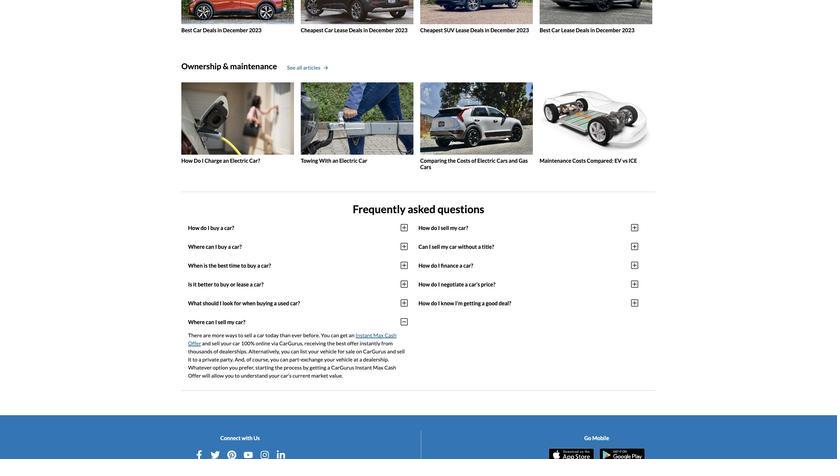 Task type: locate. For each thing, give the bounding box(es) containing it.
get it on google play image
[[600, 449, 645, 460]]

i inside 'how do i negotiate a car's price?' dropdown button
[[438, 281, 440, 288]]

can up are
[[206, 319, 214, 326]]

2 vertical spatial and
[[387, 349, 396, 355]]

buy inside 'dropdown button'
[[220, 281, 229, 288]]

cheapest
[[301, 27, 324, 33], [421, 27, 443, 33]]

december inside the cheapest suv lease deals in december 2023 link
[[491, 27, 516, 33]]

2 where from the top
[[188, 319, 205, 326]]

instagram image
[[260, 451, 270, 460]]

car's down process
[[281, 373, 292, 379]]

offer down whatever
[[188, 373, 201, 379]]

3 deals from the left
[[471, 27, 484, 33]]

1 horizontal spatial my
[[441, 244, 449, 250]]

0 horizontal spatial electric
[[230, 157, 248, 164]]

electric inside comparing the costs of electric cars and gas cars
[[478, 157, 496, 164]]

2 vertical spatial of
[[247, 357, 251, 363]]

starting
[[256, 365, 274, 371]]

1 vertical spatial cargurus
[[331, 365, 354, 371]]

0 vertical spatial best
[[218, 263, 228, 269]]

my up ways
[[227, 319, 235, 326]]

how do i sell my car?
[[419, 225, 469, 231]]

do left know
[[431, 300, 437, 307]]

and inside comparing the costs of electric cars and gas cars
[[509, 157, 518, 164]]

2 vertical spatial car
[[233, 341, 240, 347]]

i'm
[[456, 300, 463, 307]]

2 horizontal spatial my
[[450, 225, 458, 231]]

best inside and sell your car 100% online via cargurus, receiving the best offer instantly from thousands of dealerships. alternatively, you can list your vehicle for sale on cargurus and sell it to a private party. and, of course, you can part-exchange your vehicle at a dealership. whatever option you prefer, starting the process by getting a cargurus instant max cash offer will allow you to understand your car's current market value.
[[336, 341, 346, 347]]

2 in from the left
[[364, 27, 368, 33]]

or
[[230, 281, 236, 288]]

plus square image
[[401, 224, 408, 232], [401, 243, 408, 251], [632, 243, 639, 251], [632, 262, 639, 270], [632, 299, 639, 308]]

plus square image inside can i sell my car without a title? "dropdown button"
[[632, 243, 639, 251]]

how for how do i know i'm getting a good deal?
[[419, 300, 430, 307]]

plus square image for what should i look for when buying a used car?
[[401, 299, 408, 308]]

1 vertical spatial max
[[373, 365, 384, 371]]

0 vertical spatial car's
[[469, 281, 480, 288]]

how left do at the left of page
[[181, 157, 193, 164]]

instantly
[[360, 341, 381, 347]]

i inside what should i look for when buying a used car? dropdown button
[[220, 300, 222, 307]]

december for cheapest car lease deals in december 2023
[[369, 27, 394, 33]]

vs
[[623, 157, 628, 164]]

1 horizontal spatial it
[[193, 281, 197, 288]]

car's inside dropdown button
[[469, 281, 480, 288]]

best
[[218, 263, 228, 269], [336, 341, 346, 347]]

0 horizontal spatial car's
[[281, 373, 292, 379]]

and left gas
[[509, 157, 518, 164]]

a up when is the best time to buy a car?
[[228, 244, 231, 250]]

car inside cheapest car lease deals in december 2023 link
[[325, 27, 333, 33]]

plus square image for how do i know i'm getting a good deal?
[[632, 299, 639, 308]]

a right lease
[[250, 281, 253, 288]]

1 best from the left
[[181, 27, 192, 33]]

1 electric from the left
[[230, 157, 248, 164]]

towing with an electric car image
[[301, 82, 414, 155]]

3 2023 from the left
[[517, 27, 529, 33]]

2 vertical spatial my
[[227, 319, 235, 326]]

plus square image for how do i buy a car?
[[401, 224, 408, 232]]

i for how do i finance a car?
[[438, 263, 440, 269]]

december for best car lease deals in december 2023
[[596, 27, 621, 33]]

maintenance costs compared: ev vs ice link
[[540, 82, 653, 164]]

4 2023 from the left
[[622, 27, 635, 33]]

0 vertical spatial vehicle
[[320, 349, 337, 355]]

sell down the more
[[212, 341, 220, 347]]

car inside towing with an electric car link
[[359, 157, 368, 164]]

car? up ways
[[236, 319, 246, 326]]

when
[[242, 300, 256, 307]]

instant
[[356, 332, 373, 339], [355, 365, 372, 371]]

i right do at the left of page
[[202, 157, 204, 164]]

i left know
[[438, 300, 440, 307]]

best car deals in december 2023 image
[[181, 0, 294, 24]]

my for how do i sell my car?
[[450, 225, 458, 231]]

0 horizontal spatial an
[[223, 157, 229, 164]]

0 vertical spatial where
[[188, 244, 205, 250]]

1 vertical spatial vehicle
[[336, 357, 353, 363]]

plus square image inside how do i know i'm getting a good deal? dropdown button
[[632, 299, 639, 308]]

buy up the 'where can i buy a car?'
[[211, 225, 220, 231]]

1 deals from the left
[[203, 27, 217, 33]]

car inside "dropdown button"
[[450, 244, 457, 250]]

plus square image inside 'how do i negotiate a car's price?' dropdown button
[[632, 281, 639, 289]]

maintenance
[[540, 157, 572, 164]]

my inside dropdown button
[[450, 225, 458, 231]]

where inside where can i buy a car? dropdown button
[[188, 244, 205, 250]]

best car lease deals in december 2023 link
[[540, 0, 653, 34]]

how up can
[[419, 225, 430, 231]]

cheapest for cheapest car lease deals in december 2023
[[301, 27, 324, 33]]

i up the more
[[215, 319, 217, 326]]

sell up the can i sell my car without a title?
[[441, 225, 449, 231]]

4 december from the left
[[596, 27, 621, 33]]

i for what should i look for when buying a used car?
[[220, 300, 222, 307]]

where up when
[[188, 244, 205, 250]]

do left finance
[[431, 263, 437, 269]]

and down are
[[202, 341, 211, 347]]

1 horizontal spatial and
[[387, 349, 396, 355]]

how left know
[[419, 300, 430, 307]]

4 in from the left
[[591, 27, 595, 33]]

getting right i'm
[[464, 300, 481, 307]]

plus square image inside "is it better to buy or lease a car?" 'dropdown button'
[[401, 281, 408, 289]]

where
[[188, 244, 205, 250], [188, 319, 205, 326]]

list
[[300, 349, 307, 355]]

an right with
[[333, 157, 339, 164]]

0 vertical spatial max
[[374, 332, 384, 339]]

offer inside and sell your car 100% online via cargurus, receiving the best offer instantly from thousands of dealerships. alternatively, you can list your vehicle for sale on cargurus and sell it to a private party. and, of course, you can part-exchange your vehicle at a dealership. whatever option you prefer, starting the process by getting a cargurus instant max cash offer will allow you to understand your car's current market value.
[[188, 373, 201, 379]]

plus square image inside 'how do i buy a car?' dropdown button
[[401, 224, 408, 232]]

3 electric from the left
[[478, 157, 496, 164]]

1 lease from the left
[[334, 27, 348, 33]]

2 offer from the top
[[188, 373, 201, 379]]

understand
[[241, 373, 268, 379]]

1 horizontal spatial cargurus
[[363, 349, 386, 355]]

2 horizontal spatial electric
[[478, 157, 496, 164]]

your up exchange
[[308, 349, 319, 355]]

december down "cheapest car lease deals in december 2023" image
[[369, 27, 394, 33]]

you up starting
[[271, 357, 279, 363]]

how do i charge an electric car? link
[[181, 82, 294, 164]]

i left negotiate
[[438, 281, 440, 288]]

deals for best car lease deals in december 2023
[[576, 27, 590, 33]]

car up online
[[257, 332, 265, 339]]

you right the allow
[[225, 373, 234, 379]]

0 vertical spatial my
[[450, 225, 458, 231]]

0 horizontal spatial it
[[188, 357, 192, 363]]

car inside best car lease deals in december 2023 link
[[552, 27, 561, 33]]

1 costs from the left
[[457, 157, 471, 164]]

to inside 'dropdown button'
[[214, 281, 219, 288]]

comparing the costs of electric cars and gas cars
[[421, 157, 528, 170]]

car up dealerships.
[[233, 341, 240, 347]]

it up whatever
[[188, 357, 192, 363]]

i inside where can i sell my car? dropdown button
[[215, 319, 217, 326]]

arrow right image
[[324, 66, 328, 70]]

0 horizontal spatial costs
[[457, 157, 471, 164]]

1 horizontal spatial best
[[336, 341, 346, 347]]

0 vertical spatial instant
[[356, 332, 373, 339]]

the left process
[[275, 365, 283, 371]]

getting inside dropdown button
[[464, 300, 481, 307]]

buy inside dropdown button
[[218, 244, 227, 250]]

car
[[450, 244, 457, 250], [257, 332, 265, 339], [233, 341, 240, 347]]

do for negotiate
[[431, 281, 437, 288]]

cargurus up value.
[[331, 365, 354, 371]]

1 vertical spatial where
[[188, 319, 205, 326]]

1 december from the left
[[223, 27, 248, 33]]

costs inside comparing the costs of electric cars and gas cars
[[457, 157, 471, 164]]

0 horizontal spatial getting
[[310, 365, 327, 371]]

i inside how do i charge an electric car? link
[[202, 157, 204, 164]]

0 vertical spatial for
[[234, 300, 241, 307]]

1 horizontal spatial for
[[338, 349, 345, 355]]

how down can
[[419, 263, 430, 269]]

max down dealership.
[[373, 365, 384, 371]]

1 vertical spatial car
[[257, 332, 265, 339]]

1 horizontal spatial car's
[[469, 281, 480, 288]]

plus square image inside when is the best time to buy a car? dropdown button
[[401, 262, 408, 270]]

how left negotiate
[[419, 281, 430, 288]]

a up the 'where can i buy a car?'
[[221, 225, 223, 231]]

3 december from the left
[[491, 27, 516, 33]]

a
[[221, 225, 223, 231], [228, 244, 231, 250], [478, 244, 481, 250], [257, 263, 260, 269], [460, 263, 463, 269], [250, 281, 253, 288], [465, 281, 468, 288], [274, 300, 277, 307], [482, 300, 485, 307], [253, 332, 256, 339], [199, 357, 201, 363], [360, 357, 362, 363], [328, 365, 330, 371]]

i inside 'how do i buy a car?' dropdown button
[[208, 225, 210, 231]]

a right time
[[257, 263, 260, 269]]

1 vertical spatial for
[[338, 349, 345, 355]]

how
[[181, 157, 193, 164], [188, 225, 200, 231], [419, 225, 430, 231], [419, 263, 430, 269], [419, 281, 430, 288], [419, 300, 430, 307]]

0 horizontal spatial cargurus
[[331, 365, 354, 371]]

1 offer from the top
[[188, 341, 201, 347]]

and
[[509, 157, 518, 164], [202, 341, 211, 347], [387, 349, 396, 355]]

is
[[204, 263, 208, 269]]

a left title?
[[478, 244, 481, 250]]

car? down questions
[[459, 225, 469, 231]]

sell
[[441, 225, 449, 231], [432, 244, 440, 250], [218, 319, 226, 326], [244, 332, 252, 339], [212, 341, 220, 347], [397, 349, 405, 355]]

0 vertical spatial of
[[472, 157, 477, 164]]

0 horizontal spatial best
[[181, 27, 192, 33]]

electric
[[230, 157, 248, 164], [340, 157, 358, 164], [478, 157, 496, 164]]

party.
[[220, 357, 234, 363]]

deals down "cheapest car lease deals in december 2023" image
[[349, 27, 363, 33]]

december inside best car lease deals in december 2023 link
[[596, 27, 621, 33]]

cheapest for cheapest suv lease deals in december 2023
[[421, 27, 443, 33]]

0 vertical spatial it
[[193, 281, 197, 288]]

how for how do i negotiate a car's price?
[[419, 281, 430, 288]]

car inside and sell your car 100% online via cargurus, receiving the best offer instantly from thousands of dealerships. alternatively, you can list your vehicle for sale on cargurus and sell it to a private party. and, of course, you can part-exchange your vehicle at a dealership. whatever option you prefer, starting the process by getting a cargurus instant max cash offer will allow you to understand your car's current market value.
[[233, 341, 240, 347]]

0 horizontal spatial car
[[233, 341, 240, 347]]

part-
[[290, 357, 301, 363]]

vehicle down receiving
[[320, 349, 337, 355]]

1 vertical spatial getting
[[310, 365, 327, 371]]

0 vertical spatial cash
[[385, 332, 397, 339]]

whatever
[[188, 365, 212, 371]]

0 vertical spatial getting
[[464, 300, 481, 307]]

2 horizontal spatial an
[[349, 332, 355, 339]]

how do i buy a car?
[[188, 225, 234, 231]]

cash down dealership.
[[385, 365, 396, 371]]

best for best car lease deals in december 2023
[[540, 27, 551, 33]]

get
[[340, 332, 348, 339]]

the right is
[[209, 263, 217, 269]]

my inside "dropdown button"
[[441, 244, 449, 250]]

a up 100%
[[253, 332, 256, 339]]

2 best from the left
[[540, 27, 551, 33]]

sell down minus square image
[[397, 349, 405, 355]]

1 vertical spatial offer
[[188, 373, 201, 379]]

to right better
[[214, 281, 219, 288]]

vehicle
[[320, 349, 337, 355], [336, 357, 353, 363]]

where can i buy a car? button
[[188, 237, 408, 256]]

a up whatever
[[199, 357, 201, 363]]

cars
[[497, 157, 508, 164], [421, 164, 432, 170]]

you
[[321, 332, 330, 339]]

2 horizontal spatial car
[[450, 244, 457, 250]]

where for where can i sell my car?
[[188, 319, 205, 326]]

1 horizontal spatial electric
[[340, 157, 358, 164]]

offer down there
[[188, 341, 201, 347]]

best inside dropdown button
[[218, 263, 228, 269]]

how for how do i sell my car?
[[419, 225, 430, 231]]

in down the best car lease deals in december 2023 image on the top
[[591, 27, 595, 33]]

plus square image
[[632, 224, 639, 232], [401, 262, 408, 270], [401, 281, 408, 289], [632, 281, 639, 289], [401, 299, 408, 308]]

0 horizontal spatial lease
[[334, 27, 348, 33]]

instant up instantly on the bottom
[[356, 332, 373, 339]]

2 horizontal spatial of
[[472, 157, 477, 164]]

a inside "dropdown button"
[[478, 244, 481, 250]]

my
[[450, 225, 458, 231], [441, 244, 449, 250], [227, 319, 235, 326]]

where can i sell my car?
[[188, 319, 246, 326]]

option
[[213, 365, 228, 371]]

3 lease from the left
[[562, 27, 575, 33]]

2 horizontal spatial and
[[509, 157, 518, 164]]

can down how do i buy a car?
[[206, 244, 214, 250]]

1 horizontal spatial cheapest
[[421, 27, 443, 33]]

deal?
[[499, 300, 512, 307]]

vehicle down sale
[[336, 357, 353, 363]]

charge
[[205, 157, 222, 164]]

linkedin image
[[277, 451, 286, 460]]

4 deals from the left
[[576, 27, 590, 33]]

and,
[[235, 357, 246, 363]]

cars down "comparing"
[[421, 164, 432, 170]]

to
[[241, 263, 246, 269], [214, 281, 219, 288], [238, 332, 243, 339], [193, 357, 198, 363], [235, 373, 240, 379]]

0 vertical spatial car
[[450, 244, 457, 250]]

1 cheapest from the left
[[301, 27, 324, 33]]

1 horizontal spatial getting
[[464, 300, 481, 307]]

2 2023 from the left
[[395, 27, 408, 33]]

0 horizontal spatial cheapest
[[301, 27, 324, 33]]

how do i know i'm getting a good deal? button
[[419, 294, 639, 313]]

1 horizontal spatial an
[[333, 157, 339, 164]]

2 lease from the left
[[456, 27, 470, 33]]

in for cheapest car lease deals in december 2023
[[364, 27, 368, 33]]

sell up the more
[[218, 319, 226, 326]]

sell right can
[[432, 244, 440, 250]]

i right can
[[429, 244, 431, 250]]

cargurus up dealership.
[[363, 349, 386, 355]]

1 horizontal spatial lease
[[456, 27, 470, 33]]

1 where from the top
[[188, 244, 205, 250]]

2023 for cheapest suv lease deals in december 2023
[[517, 27, 529, 33]]

deals inside best car lease deals in december 2023 link
[[576, 27, 590, 33]]

getting inside and sell your car 100% online via cargurus, receiving the best offer instantly from thousands of dealerships. alternatively, you can list your vehicle for sale on cargurus and sell it to a private party. and, of course, you can part-exchange your vehicle at a dealership. whatever option you prefer, starting the process by getting a cargurus instant max cash offer will allow you to understand your car's current market value.
[[310, 365, 327, 371]]

for left sale
[[338, 349, 345, 355]]

do for finance
[[431, 263, 437, 269]]

0 horizontal spatial best
[[218, 263, 228, 269]]

max inside instant max cash offer
[[374, 332, 384, 339]]

plus square image inside where can i buy a car? dropdown button
[[401, 243, 408, 251]]

car's left price?
[[469, 281, 480, 288]]

cash inside and sell your car 100% online via cargurus, receiving the best offer instantly from thousands of dealerships. alternatively, you can list your vehicle for sale on cargurus and sell it to a private party. and, of course, you can part-exchange your vehicle at a dealership. whatever option you prefer, starting the process by getting a cargurus instant max cash offer will allow you to understand your car's current market value.
[[385, 365, 396, 371]]

see
[[287, 64, 296, 71]]

where inside where can i sell my car? dropdown button
[[188, 319, 205, 326]]

buy
[[211, 225, 220, 231], [218, 244, 227, 250], [247, 263, 256, 269], [220, 281, 229, 288]]

download on the app store image
[[549, 449, 595, 460]]

0 horizontal spatial and
[[202, 341, 211, 347]]

2023 for best car lease deals in december 2023
[[622, 27, 635, 33]]

my down how do i sell my car?
[[441, 244, 449, 250]]

max
[[374, 332, 384, 339], [373, 365, 384, 371]]

i left look
[[220, 300, 222, 307]]

0 horizontal spatial for
[[234, 300, 241, 307]]

do for buy
[[201, 225, 207, 231]]

1 horizontal spatial best
[[540, 27, 551, 33]]

i down how do i buy a car?
[[215, 244, 217, 250]]

1 vertical spatial my
[[441, 244, 449, 250]]

ownership
[[181, 61, 221, 71]]

i for where can i sell my car?
[[215, 319, 217, 326]]

deals inside cheapest car lease deals in december 2023 link
[[349, 27, 363, 33]]

pinterest image
[[227, 451, 237, 460]]

2 cheapest from the left
[[421, 27, 443, 33]]

instant inside instant max cash offer
[[356, 332, 373, 339]]

with
[[242, 435, 253, 442]]

0 vertical spatial and
[[509, 157, 518, 164]]

cheapest car lease deals in december 2023 image
[[301, 0, 414, 24]]

lease down "cheapest car lease deals in december 2023" image
[[334, 27, 348, 33]]

lease right suv on the top of the page
[[456, 27, 470, 33]]

plus square image inside "how do i sell my car?" dropdown button
[[632, 224, 639, 232]]

i for how do i sell my car?
[[438, 225, 440, 231]]

i inside where can i buy a car? dropdown button
[[215, 244, 217, 250]]

of inside comparing the costs of electric cars and gas cars
[[472, 157, 477, 164]]

2 horizontal spatial lease
[[562, 27, 575, 33]]

my inside dropdown button
[[227, 319, 235, 326]]

buy up when is the best time to buy a car?
[[218, 244, 227, 250]]

best
[[181, 27, 192, 33], [540, 27, 551, 33]]

1 horizontal spatial costs
[[573, 157, 586, 164]]

it right is
[[193, 281, 197, 288]]

december down the best car lease deals in december 2023 image on the top
[[596, 27, 621, 33]]

deals for cheapest suv lease deals in december 2023
[[471, 27, 484, 33]]

1 vertical spatial instant
[[355, 365, 372, 371]]

lease for best car lease deals in december 2023
[[562, 27, 575, 33]]

costs left compared:
[[573, 157, 586, 164]]

plus square image for how do i sell my car?
[[632, 224, 639, 232]]

car? up the 'where can i buy a car?'
[[224, 225, 234, 231]]

deals down cheapest suv lease deals in december 2023 "image"
[[471, 27, 484, 33]]

2 deals from the left
[[349, 27, 363, 33]]

plus square image inside what should i look for when buying a used car? dropdown button
[[401, 299, 408, 308]]

do up the 'where can i buy a car?'
[[201, 225, 207, 231]]

0 horizontal spatial of
[[214, 349, 218, 355]]

car?
[[249, 157, 260, 164]]

i for how do i know i'm getting a good deal?
[[438, 300, 440, 307]]

cheapest suv lease deals in december 2023 image
[[421, 0, 533, 24]]

instant down at
[[355, 365, 372, 371]]

twitter image
[[211, 451, 220, 460]]

deals inside the cheapest suv lease deals in december 2023 link
[[471, 27, 484, 33]]

car inside the 'best car deals in december 2023' link
[[193, 27, 202, 33]]

i inside "how do i sell my car?" dropdown button
[[438, 225, 440, 231]]

an right "get"
[[349, 332, 355, 339]]

cash
[[385, 332, 397, 339], [385, 365, 396, 371]]

an right charge
[[223, 157, 229, 164]]

i up the can i sell my car without a title?
[[438, 225, 440, 231]]

towing with an electric car
[[301, 157, 368, 164]]

2 december from the left
[[369, 27, 394, 33]]

i inside how do i finance a car? dropdown button
[[438, 263, 440, 269]]

i for how do i negotiate a car's price?
[[438, 281, 440, 288]]

1 vertical spatial best
[[336, 341, 346, 347]]

my for where can i sell my car?
[[227, 319, 235, 326]]

youtube image
[[244, 451, 253, 460]]

can
[[206, 244, 214, 250], [206, 319, 214, 326], [331, 332, 339, 339], [291, 349, 299, 355], [280, 357, 289, 363]]

car? right time
[[261, 263, 271, 269]]

1 vertical spatial cash
[[385, 365, 396, 371]]

it inside and sell your car 100% online via cargurus, receiving the best offer instantly from thousands of dealerships. alternatively, you can list your vehicle for sale on cargurus and sell it to a private party. and, of course, you can part-exchange your vehicle at a dealership. whatever option you prefer, starting the process by getting a cargurus instant max cash offer will allow you to understand your car's current market value.
[[188, 357, 192, 363]]

facebook image
[[194, 451, 204, 460]]

maintenance costs compared: ev vs ice image
[[540, 82, 653, 155]]

for right look
[[234, 300, 241, 307]]

1 vertical spatial car's
[[281, 373, 292, 379]]

max up instantly on the bottom
[[374, 332, 384, 339]]

us
[[254, 435, 260, 442]]

online
[[256, 341, 270, 347]]

will
[[202, 373, 210, 379]]

i for how do i charge an electric car?
[[202, 157, 204, 164]]

i inside how do i know i'm getting a good deal? dropdown button
[[438, 300, 440, 307]]

0 horizontal spatial cars
[[421, 164, 432, 170]]

a left good
[[482, 300, 485, 307]]

you
[[281, 349, 290, 355], [271, 357, 279, 363], [229, 365, 238, 371], [225, 373, 234, 379]]

1 vertical spatial it
[[188, 357, 192, 363]]

for
[[234, 300, 241, 307], [338, 349, 345, 355]]

3 in from the left
[[485, 27, 490, 33]]

dealership.
[[363, 357, 389, 363]]

2023
[[249, 27, 262, 33], [395, 27, 408, 33], [517, 27, 529, 33], [622, 27, 635, 33]]

lease down the best car lease deals in december 2023 image on the top
[[562, 27, 575, 33]]

your
[[221, 341, 232, 347], [308, 349, 319, 355], [324, 357, 335, 363], [269, 373, 280, 379]]

december inside cheapest car lease deals in december 2023 link
[[369, 27, 394, 33]]

how do i finance a car? button
[[419, 256, 639, 275]]

cars left gas
[[497, 157, 508, 164]]

0 horizontal spatial my
[[227, 319, 235, 326]]

plus square image inside how do i finance a car? dropdown button
[[632, 262, 639, 270]]

buy right time
[[247, 263, 256, 269]]

there are more ways to sell a car today than ever before. you can get an
[[188, 332, 356, 339]]

offer inside instant max cash offer
[[188, 341, 201, 347]]

see all articles
[[287, 64, 321, 71]]

in
[[218, 27, 222, 33], [364, 27, 368, 33], [485, 27, 490, 33], [591, 27, 595, 33]]

0 vertical spatial cargurus
[[363, 349, 386, 355]]

december for cheapest suv lease deals in december 2023
[[491, 27, 516, 33]]

frequently
[[353, 203, 406, 216]]

0 vertical spatial offer
[[188, 341, 201, 347]]



Task type: describe. For each thing, give the bounding box(es) containing it.
by
[[303, 365, 309, 371]]

to up whatever
[[193, 357, 198, 363]]

look
[[223, 300, 233, 307]]

plus square image for how do i negotiate a car's price?
[[632, 281, 639, 289]]

can
[[419, 244, 428, 250]]

the inside dropdown button
[[209, 263, 217, 269]]

car? inside 'dropdown button'
[[254, 281, 264, 288]]

is it better to buy or lease a car?
[[188, 281, 264, 288]]

a inside dropdown button
[[228, 244, 231, 250]]

2 costs from the left
[[573, 157, 586, 164]]

do for sell
[[431, 225, 437, 231]]

negotiate
[[441, 281, 464, 288]]

go
[[585, 435, 592, 442]]

should
[[203, 300, 219, 307]]

cheapest car lease deals in december 2023 link
[[301, 0, 414, 34]]

when
[[188, 263, 203, 269]]

at
[[354, 357, 359, 363]]

dealerships.
[[220, 349, 248, 355]]

car for cheapest car lease deals in december 2023
[[325, 27, 333, 33]]

december inside the 'best car deals in december 2023' link
[[223, 27, 248, 33]]

know
[[441, 300, 455, 307]]

compared:
[[587, 157, 614, 164]]

questions
[[438, 203, 485, 216]]

best car deals in december 2023 link
[[181, 0, 294, 34]]

from
[[382, 341, 393, 347]]

minus square image
[[401, 318, 408, 326]]

go mobile
[[585, 435, 610, 442]]

good
[[486, 300, 498, 307]]

to down prefer,
[[235, 373, 240, 379]]

i inside can i sell my car without a title? "dropdown button"
[[429, 244, 431, 250]]

can i sell my car without a title? button
[[419, 237, 639, 256]]

sell inside dropdown button
[[441, 225, 449, 231]]

offer
[[347, 341, 359, 347]]

car? right used
[[290, 300, 300, 307]]

sell up 100%
[[244, 332, 252, 339]]

you down the cargurus,
[[281, 349, 290, 355]]

cash inside instant max cash offer
[[385, 332, 397, 339]]

best for best car deals in december 2023
[[181, 27, 192, 33]]

without
[[458, 244, 477, 250]]

how for how do i finance a car?
[[419, 263, 430, 269]]

how do i charge an electric car?
[[181, 157, 260, 164]]

frequently asked questions
[[353, 203, 485, 216]]

sell inside dropdown button
[[218, 319, 226, 326]]

can left part-
[[280, 357, 289, 363]]

car for best car deals in december 2023
[[193, 27, 202, 33]]

where for where can i buy a car?
[[188, 244, 205, 250]]

lease for cheapest suv lease deals in december 2023
[[456, 27, 470, 33]]

receiving
[[305, 341, 326, 347]]

when is the best time to buy a car? button
[[188, 256, 408, 275]]

asked
[[408, 203, 436, 216]]

do for know
[[431, 300, 437, 307]]

how for how do i buy a car?
[[188, 225, 200, 231]]

instant inside and sell your car 100% online via cargurus, receiving the best offer instantly from thousands of dealerships. alternatively, you can list your vehicle for sale on cargurus and sell it to a private party. and, of course, you can part-exchange your vehicle at a dealership. whatever option you prefer, starting the process by getting a cargurus instant max cash offer will allow you to understand your car's current market value.
[[355, 365, 372, 371]]

it inside "is it better to buy or lease a car?" 'dropdown button'
[[193, 281, 197, 288]]

car for best car lease deals in december 2023
[[552, 27, 561, 33]]

how for how do i charge an electric car?
[[181, 157, 193, 164]]

buying
[[257, 300, 273, 307]]

your up value.
[[324, 357, 335, 363]]

plus square image for where can i buy a car?
[[401, 243, 408, 251]]

ownership & maintenance
[[181, 61, 277, 71]]

mobile
[[593, 435, 610, 442]]

towing
[[301, 157, 318, 164]]

what should i look for when buying a used car? button
[[188, 294, 408, 313]]

your down ways
[[221, 341, 232, 347]]

suv
[[444, 27, 455, 33]]

gas
[[519, 157, 528, 164]]

is it better to buy or lease a car? button
[[188, 275, 408, 294]]

can up part-
[[291, 349, 299, 355]]

instant max cash offer link
[[188, 332, 397, 347]]

best car deals in december 2023
[[181, 27, 262, 33]]

1 vertical spatial and
[[202, 341, 211, 347]]

lease for cheapest car lease deals in december 2023
[[334, 27, 348, 33]]

&
[[223, 61, 229, 71]]

alternatively,
[[249, 349, 280, 355]]

a right at
[[360, 357, 362, 363]]

car? right finance
[[464, 263, 474, 269]]

1 vertical spatial of
[[214, 349, 218, 355]]

than
[[280, 332, 291, 339]]

you down and,
[[229, 365, 238, 371]]

your down starting
[[269, 373, 280, 379]]

before.
[[303, 332, 320, 339]]

when is the best time to buy a car?
[[188, 263, 271, 269]]

value.
[[329, 373, 343, 379]]

a inside 'dropdown button'
[[250, 281, 253, 288]]

cargurus,
[[279, 341, 304, 347]]

deals inside the 'best car deals in december 2023' link
[[203, 27, 217, 33]]

where can i sell my car? button
[[188, 313, 408, 332]]

plus square image for how do i finance a car?
[[632, 262, 639, 270]]

to right ways
[[238, 332, 243, 339]]

is
[[188, 281, 192, 288]]

2023 for cheapest car lease deals in december 2023
[[395, 27, 408, 33]]

car's inside and sell your car 100% online via cargurus, receiving the best offer instantly from thousands of dealerships. alternatively, you can list your vehicle for sale on cargurus and sell it to a private party. and, of course, you can part-exchange your vehicle at a dealership. whatever option you prefer, starting the process by getting a cargurus instant max cash offer will allow you to understand your car's current market value.
[[281, 373, 292, 379]]

1 horizontal spatial of
[[247, 357, 251, 363]]

1 2023 from the left
[[249, 27, 262, 33]]

ice
[[629, 157, 638, 164]]

current
[[293, 373, 311, 379]]

for inside and sell your car 100% online via cargurus, receiving the best offer instantly from thousands of dealerships. alternatively, you can list your vehicle for sale on cargurus and sell it to a private party. and, of course, you can part-exchange your vehicle at a dealership. whatever option you prefer, starting the process by getting a cargurus instant max cash offer will allow you to understand your car's current market value.
[[338, 349, 345, 355]]

a up value.
[[328, 365, 330, 371]]

process
[[284, 365, 302, 371]]

and sell your car 100% online via cargurus, receiving the best offer instantly from thousands of dealerships. alternatively, you can list your vehicle for sale on cargurus and sell it to a private party. and, of course, you can part-exchange your vehicle at a dealership. whatever option you prefer, starting the process by getting a cargurus instant max cash offer will allow you to understand your car's current market value.
[[188, 341, 405, 379]]

lease
[[237, 281, 249, 288]]

how do i negotiate a car's price? button
[[419, 275, 639, 294]]

thousands
[[188, 349, 213, 355]]

connect
[[220, 435, 241, 442]]

via
[[272, 341, 278, 347]]

plus square image for is it better to buy or lease a car?
[[401, 281, 408, 289]]

a right finance
[[460, 263, 463, 269]]

how do i know i'm getting a good deal?
[[419, 300, 512, 307]]

i for where can i buy a car?
[[215, 244, 217, 250]]

there
[[188, 332, 202, 339]]

towing with an electric car link
[[301, 82, 414, 164]]

how do i negotiate a car's price?
[[419, 281, 496, 288]]

1 horizontal spatial car
[[257, 332, 265, 339]]

in for cheapest suv lease deals in december 2023
[[485, 27, 490, 33]]

a right negotiate
[[465, 281, 468, 288]]

course,
[[253, 357, 270, 363]]

all
[[297, 64, 302, 71]]

better
[[198, 281, 213, 288]]

i for how do i buy a car?
[[208, 225, 210, 231]]

2 electric from the left
[[340, 157, 358, 164]]

maintenance
[[230, 61, 277, 71]]

car? up time
[[232, 244, 242, 250]]

plus square image for can i sell my car without a title?
[[632, 243, 639, 251]]

for inside dropdown button
[[234, 300, 241, 307]]

max inside and sell your car 100% online via cargurus, receiving the best offer instantly from thousands of dealerships. alternatively, you can list your vehicle for sale on cargurus and sell it to a private party. and, of course, you can part-exchange your vehicle at a dealership. whatever option you prefer, starting the process by getting a cargurus instant max cash offer will allow you to understand your car's current market value.
[[373, 365, 384, 371]]

sell inside "dropdown button"
[[432, 244, 440, 250]]

deals for cheapest car lease deals in december 2023
[[349, 27, 363, 33]]

the down you
[[327, 341, 335, 347]]

allow
[[211, 373, 224, 379]]

how do i sell my car? button
[[419, 219, 639, 237]]

are
[[203, 332, 211, 339]]

maintenance costs compared: ev vs ice
[[540, 157, 638, 164]]

what should i look for when buying a used car?
[[188, 300, 300, 307]]

a left used
[[274, 300, 277, 307]]

cheapest suv lease deals in december 2023 link
[[421, 0, 533, 34]]

plus square image for when is the best time to buy a car?
[[401, 262, 408, 270]]

cheapest suv lease deals in december 2023
[[421, 27, 529, 33]]

connect with us
[[220, 435, 260, 442]]

the inside comparing the costs of electric cars and gas cars
[[448, 157, 456, 164]]

1 horizontal spatial cars
[[497, 157, 508, 164]]

best car lease deals in december 2023 image
[[540, 0, 653, 24]]

1 in from the left
[[218, 27, 222, 33]]

comparing the costs of electric cars and gas cars image
[[421, 82, 533, 155]]

articles
[[303, 64, 321, 71]]

can left "get"
[[331, 332, 339, 339]]

ev
[[615, 157, 622, 164]]

instant max cash offer
[[188, 332, 397, 347]]

to inside dropdown button
[[241, 263, 246, 269]]

in for best car lease deals in december 2023
[[591, 27, 595, 33]]

comparing the costs of electric cars and gas cars link
[[421, 82, 533, 170]]

prefer,
[[239, 365, 255, 371]]

do
[[194, 157, 201, 164]]

see all articles link
[[287, 64, 328, 72]]

how do i charge an electric car? image
[[181, 82, 294, 155]]



Task type: vqa. For each thing, say whether or not it's contained in the screenshot.
third chevron down icon from the top
no



